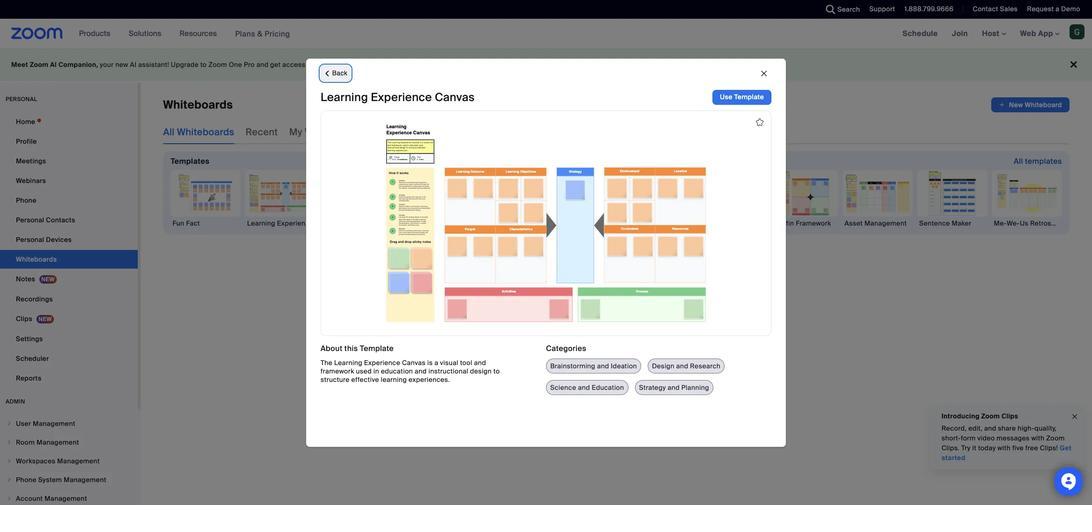 Task type: vqa. For each thing, say whether or not it's contained in the screenshot.
Experience
yes



Task type: describe. For each thing, give the bounding box(es) containing it.
pro
[[244, 60, 255, 69]]

tool
[[460, 359, 472, 368]]

asset management
[[845, 219, 907, 228]]

learning inside the learning experience canvas is a visual tool and framework used in education and instructional design to structure effective learning experiences.
[[334, 359, 362, 368]]

experience inside button
[[277, 219, 313, 228]]

show and tell with a twist element
[[544, 219, 628, 228]]

learning experience canvas element
[[245, 219, 339, 228]]

uml class diagram
[[397, 219, 460, 228]]

webinars link
[[0, 172, 138, 190]]

it
[[973, 444, 977, 453]]

high-
[[1018, 425, 1035, 433]]

create
[[553, 285, 591, 299]]

and right tool
[[474, 359, 486, 368]]

experience inside the learning experience canvas is a visual tool and framework used in education and instructional design to structure effective learning experiences.
[[364, 359, 400, 368]]

to left one
[[200, 60, 207, 69]]

1.888.799.9666 button up join
[[898, 0, 956, 19]]

whiteboards up all whiteboards at the left of page
[[163, 98, 233, 112]]

0 vertical spatial learning experience canvas
[[321, 90, 475, 105]]

clips inside personal menu menu
[[16, 315, 32, 323]]

0 vertical spatial learning
[[321, 90, 368, 105]]

back
[[332, 70, 348, 77]]

settings
[[16, 335, 43, 344]]

cynefin framework
[[770, 219, 831, 228]]

management
[[865, 219, 907, 228]]

request a demo
[[1027, 5, 1081, 13]]

digital marketing canvas button
[[320, 170, 402, 228]]

ideation
[[611, 363, 637, 371]]

templates
[[1025, 157, 1062, 166]]

2 ai from the left
[[130, 60, 137, 69]]

zoom logo image
[[11, 28, 63, 39]]

1 ai from the left
[[50, 60, 57, 69]]

strategy and planning
[[639, 384, 709, 393]]

new
[[115, 60, 128, 69]]

new whiteboard button
[[577, 333, 656, 348]]

0 vertical spatial experience
[[371, 90, 432, 105]]

science and education
[[550, 384, 624, 393]]

fun fact button
[[171, 170, 241, 228]]

1.888.799.9666
[[905, 5, 954, 13]]

categories
[[546, 344, 587, 354]]

get
[[1060, 444, 1072, 453]]

to right access
[[307, 60, 314, 69]]

personal for personal devices
[[16, 236, 44, 244]]

today inside meet zoom ai companion, footer
[[461, 60, 480, 69]]

all whiteboards
[[163, 126, 234, 138]]

clips link
[[0, 310, 138, 329]]

&
[[257, 29, 263, 39]]

admin menu menu
[[0, 415, 138, 506]]

canvas right marketing
[[378, 219, 402, 228]]

new
[[595, 336, 609, 344]]

uml class diagram element
[[395, 219, 465, 228]]

framework
[[321, 368, 354, 376]]

learning
[[381, 376, 407, 385]]

us
[[1020, 219, 1029, 228]]

my whiteboards
[[289, 126, 362, 138]]

edit,
[[969, 425, 983, 433]]

scheduler
[[16, 355, 49, 363]]

marketing
[[344, 219, 376, 228]]

education
[[381, 368, 413, 376]]

and right design
[[676, 363, 688, 371]]

this
[[344, 344, 358, 354]]

collaborate
[[617, 285, 680, 299]]

structure
[[321, 376, 350, 385]]

share
[[998, 425, 1016, 433]]

cost.
[[414, 60, 429, 69]]

weekly schedule button
[[469, 170, 539, 228]]

meet zoom ai companion, footer
[[0, 49, 1092, 81]]

personal contacts
[[16, 216, 75, 225]]

my
[[289, 126, 302, 138]]

add image
[[585, 335, 591, 345]]

demo
[[1062, 5, 1081, 13]]

join link
[[945, 19, 975, 49]]

schedule link
[[896, 19, 945, 49]]

record,
[[942, 425, 967, 433]]

meetings
[[16, 157, 46, 165]]

whiteboard
[[611, 336, 648, 344]]

report
[[732, 219, 753, 228]]

companion
[[324, 60, 361, 69]]

reports
[[16, 375, 41, 383]]

a right "make"
[[620, 308, 624, 316]]

whiteboards for all
[[177, 126, 234, 138]]

zoom up 'edit,'
[[982, 413, 1000, 421]]

meet
[[11, 60, 28, 69]]

experiences.
[[409, 376, 450, 385]]

we-
[[1007, 219, 1020, 228]]

shared
[[374, 126, 406, 138]]

free
[[1026, 444, 1039, 453]]

learning experience canvas inside button
[[247, 219, 339, 228]]

zoom left one
[[209, 60, 227, 69]]

additional
[[380, 60, 412, 69]]

get
[[270, 60, 281, 69]]

3 ai from the left
[[315, 60, 322, 69]]

reports link
[[0, 369, 138, 388]]

contact sales link up join
[[966, 0, 1020, 19]]

sentence maker button
[[918, 170, 988, 228]]

personal devices link
[[0, 231, 138, 249]]

quality,
[[1035, 425, 1057, 433]]

uml class diagram button
[[395, 170, 465, 228]]

and inside record, edit, and share high-quality, short-form video messages with zoom clips. try it today with five free clips!
[[985, 425, 997, 433]]

a inside the learning experience canvas is a visual tool and framework used in education and instructional design to structure effective learning experiences.
[[435, 359, 438, 368]]

zoom inside record, edit, and share high-quality, short-form video messages with zoom clips. try it today with five free clips!
[[1047, 435, 1065, 443]]

scheduler link
[[0, 350, 138, 369]]

and inside meet zoom ai companion, footer
[[257, 60, 269, 69]]

all templates
[[1014, 157, 1062, 166]]

about this template
[[321, 344, 394, 354]]

today inside record, edit, and share high-quality, short-form video messages with zoom clips. try it today with five free clips!
[[978, 444, 996, 453]]

form
[[961, 435, 976, 443]]

recent
[[246, 126, 278, 138]]

instructional
[[429, 368, 468, 376]]

about
[[321, 344, 343, 354]]

retrospective
[[1031, 219, 1075, 228]]

five
[[1013, 444, 1024, 453]]

settings link
[[0, 330, 138, 349]]

with inside the tabs of all whiteboard page tab list
[[408, 126, 427, 138]]

uml
[[397, 219, 412, 228]]

use
[[720, 93, 733, 101]]

sentence
[[920, 219, 950, 228]]

all for all templates
[[1014, 157, 1023, 166]]

used
[[356, 368, 372, 376]]

canvas inside the learning experience canvas is a visual tool and framework used in education and instructional design to structure effective learning experiences.
[[402, 359, 426, 368]]

twist
[[612, 219, 628, 228]]

close image
[[1071, 412, 1079, 423]]

show and tell with a twist
[[546, 219, 628, 228]]

all templates button
[[1014, 154, 1062, 169]]

to right the time
[[593, 308, 599, 316]]



Task type: locate. For each thing, give the bounding box(es) containing it.
asset management element
[[843, 219, 913, 228]]

me-we-us retrospective element
[[992, 219, 1075, 228]]

request
[[1027, 5, 1054, 13]]

template detail image
[[321, 110, 772, 337]]

contact sales link
[[966, 0, 1020, 19], [973, 5, 1018, 13]]

and
[[257, 60, 269, 69], [565, 219, 577, 228], [593, 285, 614, 299], [474, 359, 486, 368], [597, 363, 609, 371], [676, 363, 688, 371], [415, 368, 427, 376], [578, 384, 590, 393], [668, 384, 680, 393], [985, 425, 997, 433]]

weekly planner button
[[619, 170, 689, 228]]

and left is
[[415, 368, 427, 376]]

1 vertical spatial template
[[360, 344, 394, 354]]

personal down personal contacts at the top left of the page
[[16, 236, 44, 244]]

add to starred image
[[756, 118, 764, 126]]

sentence maker
[[920, 219, 972, 228]]

profile link
[[0, 132, 138, 151]]

zoom right the meet
[[30, 60, 48, 69]]

and left the get
[[257, 60, 269, 69]]

schedule inside meetings navigation
[[903, 29, 938, 38]]

schedule
[[903, 29, 938, 38], [496, 219, 526, 228]]

template
[[734, 93, 764, 101], [360, 344, 394, 354]]

and inside "element"
[[565, 219, 577, 228]]

fun fact
[[173, 219, 200, 228]]

ai left the companion
[[315, 60, 322, 69]]

companion,
[[58, 60, 98, 69]]

contact sales link up meetings navigation
[[973, 5, 1018, 13]]

experience left digital
[[277, 219, 313, 228]]

upgrade today link
[[431, 60, 480, 69]]

devices
[[46, 236, 72, 244]]

banner containing schedule
[[0, 19, 1092, 49]]

0 horizontal spatial clips
[[16, 315, 32, 323]]

whiteboards for my
[[305, 126, 362, 138]]

0 vertical spatial template
[[734, 93, 764, 101]]

ai right new on the top left of page
[[130, 60, 137, 69]]

cynefin framework element
[[768, 219, 838, 228]]

sentence maker element
[[918, 219, 988, 228]]

canvas down upgrade today link
[[435, 90, 475, 105]]

contact sales
[[973, 5, 1018, 13]]

phone link
[[0, 191, 138, 210]]

cynefin
[[770, 219, 794, 228]]

weekly for weekly planner
[[621, 219, 643, 228]]

fact
[[186, 219, 200, 228]]

whiteboards right "my"
[[305, 126, 362, 138]]

and right science
[[578, 384, 590, 393]]

get started
[[942, 444, 1072, 463]]

1 vertical spatial today
[[978, 444, 996, 453]]

laboratory
[[695, 219, 730, 228]]

video
[[978, 435, 995, 443]]

template right use
[[734, 93, 764, 101]]

create and collaborate
[[553, 285, 680, 299]]

all up templates
[[163, 126, 175, 138]]

zoom
[[30, 60, 48, 69], [209, 60, 227, 69], [982, 413, 1000, 421], [1047, 435, 1065, 443]]

templates
[[171, 157, 209, 166]]

1 vertical spatial experience
[[277, 219, 313, 228]]

personal down phone
[[16, 216, 44, 225]]

personal for personal contacts
[[16, 216, 44, 225]]

to right the design
[[494, 368, 500, 376]]

experience up learning
[[364, 359, 400, 368]]

0 vertical spatial today
[[461, 60, 480, 69]]

personal
[[6, 96, 37, 103]]

0 vertical spatial all
[[163, 126, 175, 138]]

1 horizontal spatial schedule
[[903, 29, 938, 38]]

clips up settings
[[16, 315, 32, 323]]

a
[[1056, 5, 1060, 13], [606, 219, 610, 228], [620, 308, 624, 316], [435, 359, 438, 368]]

a right is
[[435, 359, 438, 368]]

weekly planner element
[[619, 219, 689, 228]]

upgrade
[[171, 60, 199, 69], [431, 60, 459, 69]]

with
[[408, 126, 427, 138], [592, 219, 605, 228], [1032, 435, 1045, 443], [998, 444, 1011, 453]]

strategy
[[639, 384, 666, 393]]

with left me
[[408, 126, 427, 138]]

research
[[690, 363, 721, 371]]

tabs of all whiteboard page tab list
[[163, 120, 573, 144]]

fun fact element
[[171, 219, 241, 228]]

weekly inside weekly planner element
[[621, 219, 643, 228]]

the learning experience canvas is a visual tool and framework used in education and instructional design to structure effective learning experiences.
[[321, 359, 500, 385]]

laboratory report element
[[694, 219, 764, 228]]

home
[[16, 118, 35, 126]]

1 upgrade from the left
[[171, 60, 199, 69]]

upgrade down product information navigation
[[171, 60, 199, 69]]

learning inside button
[[247, 219, 275, 228]]

use template
[[720, 93, 764, 101]]

a inside "element"
[[606, 219, 610, 228]]

back button
[[321, 66, 351, 81]]

2 personal from the top
[[16, 236, 44, 244]]

digital marketing canvas element
[[320, 219, 402, 228]]

and left ideation
[[597, 363, 609, 371]]

plans
[[235, 29, 255, 39]]

0 horizontal spatial weekly
[[471, 219, 494, 228]]

to
[[200, 60, 207, 69], [307, 60, 314, 69], [593, 308, 599, 316], [494, 368, 500, 376]]

0 horizontal spatial today
[[461, 60, 480, 69]]

canvas left is
[[402, 359, 426, 368]]

with right "tell"
[[592, 219, 605, 228]]

schedule inside 'element'
[[496, 219, 526, 228]]

to inside the learning experience canvas is a visual tool and framework used in education and instructional design to structure effective learning experiences.
[[494, 368, 500, 376]]

science
[[550, 384, 576, 393]]

all for all whiteboards
[[163, 126, 175, 138]]

introducing zoom clips
[[942, 413, 1019, 421]]

0 vertical spatial personal
[[16, 216, 44, 225]]

2 vertical spatial learning
[[334, 359, 362, 368]]

1 vertical spatial all
[[1014, 157, 1023, 166]]

planner
[[645, 219, 670, 228]]

personal menu menu
[[0, 113, 138, 389]]

whiteboards up templates
[[177, 126, 234, 138]]

2 upgrade from the left
[[431, 60, 459, 69]]

all inside all templates button
[[1014, 157, 1023, 166]]

and left "tell"
[[565, 219, 577, 228]]

2 vertical spatial experience
[[364, 359, 400, 368]]

2 horizontal spatial ai
[[315, 60, 322, 69]]

1 horizontal spatial all
[[1014, 157, 1023, 166]]

0 horizontal spatial schedule
[[496, 219, 526, 228]]

all inside the tabs of all whiteboard page tab list
[[163, 126, 175, 138]]

introducing
[[942, 413, 980, 421]]

assistant!
[[138, 60, 169, 69]]

1 vertical spatial learning experience canvas
[[247, 219, 339, 228]]

plans & pricing
[[235, 29, 290, 39]]

brainstorming
[[550, 363, 595, 371]]

it's
[[566, 308, 575, 316]]

weekly left planner on the top right of the page
[[621, 219, 643, 228]]

1.888.799.9666 button up schedule link
[[905, 5, 954, 13]]

notes link
[[0, 270, 138, 289]]

clips.
[[942, 444, 960, 453]]

0 horizontal spatial all
[[163, 126, 175, 138]]

experience down additional
[[371, 90, 432, 105]]

1 weekly from the left
[[471, 219, 494, 228]]

zoom up clips!
[[1047, 435, 1065, 443]]

education
[[592, 384, 624, 393]]

canvas left marketing
[[315, 219, 339, 228]]

2 weekly from the left
[[621, 219, 643, 228]]

1 personal from the top
[[16, 216, 44, 225]]

template up the in on the left bottom of page
[[360, 344, 394, 354]]

1 horizontal spatial template
[[734, 93, 764, 101]]

with up free
[[1032, 435, 1045, 443]]

and up "make"
[[593, 285, 614, 299]]

0 vertical spatial clips
[[16, 315, 32, 323]]

masterpiece.
[[625, 308, 667, 316]]

0 horizontal spatial template
[[360, 344, 394, 354]]

weekly inside 'weekly schedule' 'element'
[[471, 219, 494, 228]]

with down messages
[[998, 444, 1011, 453]]

1 vertical spatial personal
[[16, 236, 44, 244]]

fun
[[173, 219, 184, 228]]

time
[[577, 308, 591, 316]]

with inside "element"
[[592, 219, 605, 228]]

template inside use template button
[[734, 93, 764, 101]]

a left twist
[[606, 219, 610, 228]]

home link
[[0, 113, 138, 131]]

record, edit, and share high-quality, short-form video messages with zoom clips. try it today with five free clips!
[[942, 425, 1065, 453]]

schedule left show
[[496, 219, 526, 228]]

pricing
[[265, 29, 290, 39]]

1 horizontal spatial weekly
[[621, 219, 643, 228]]

0 vertical spatial schedule
[[903, 29, 938, 38]]

personal contacts link
[[0, 211, 138, 230]]

personal inside 'link'
[[16, 216, 44, 225]]

ai
[[50, 60, 57, 69], [130, 60, 137, 69], [315, 60, 322, 69]]

0 horizontal spatial ai
[[50, 60, 57, 69]]

clips up share
[[1002, 413, 1019, 421]]

ai left companion,
[[50, 60, 57, 69]]

support link
[[863, 0, 898, 19], [870, 5, 895, 13]]

class
[[413, 219, 431, 228]]

access
[[283, 60, 305, 69]]

1 vertical spatial clips
[[1002, 413, 1019, 421]]

clips
[[16, 315, 32, 323], [1002, 413, 1019, 421]]

make
[[601, 308, 618, 316]]

and up the video
[[985, 425, 997, 433]]

1 vertical spatial learning
[[247, 219, 275, 228]]

get started link
[[942, 444, 1072, 463]]

effective
[[351, 376, 379, 385]]

your
[[100, 60, 114, 69]]

brainstorming and ideation
[[550, 363, 637, 371]]

webinars
[[16, 177, 46, 185]]

and right strategy
[[668, 384, 680, 393]]

upgrade right cost.
[[431, 60, 459, 69]]

admin
[[6, 399, 25, 406]]

0 horizontal spatial upgrade
[[171, 60, 199, 69]]

one
[[229, 60, 242, 69]]

1.888.799.9666 button
[[898, 0, 956, 19], [905, 5, 954, 13]]

1 horizontal spatial clips
[[1002, 413, 1019, 421]]

schedule down 1.888.799.9666
[[903, 29, 938, 38]]

a left the demo
[[1056, 5, 1060, 13]]

all left the templates
[[1014, 157, 1023, 166]]

weekly schedule element
[[469, 219, 539, 228]]

meetings link
[[0, 152, 138, 171]]

try
[[962, 444, 971, 453]]

1 horizontal spatial today
[[978, 444, 996, 453]]

1 vertical spatial schedule
[[496, 219, 526, 228]]

1 horizontal spatial ai
[[130, 60, 137, 69]]

1 horizontal spatial upgrade
[[431, 60, 459, 69]]

weekly planner
[[621, 219, 670, 228]]

weekly for weekly schedule
[[471, 219, 494, 228]]

canvas
[[435, 90, 475, 105], [315, 219, 339, 228], [378, 219, 402, 228], [402, 359, 426, 368]]

product information navigation
[[72, 19, 297, 49]]

personal
[[16, 216, 44, 225], [16, 236, 44, 244]]

weekly right diagram
[[471, 219, 494, 228]]

learning
[[321, 90, 368, 105], [247, 219, 275, 228], [334, 359, 362, 368]]

meetings navigation
[[896, 19, 1092, 49]]

banner
[[0, 19, 1092, 49]]

maker
[[952, 219, 972, 228]]

started
[[942, 454, 966, 463]]



